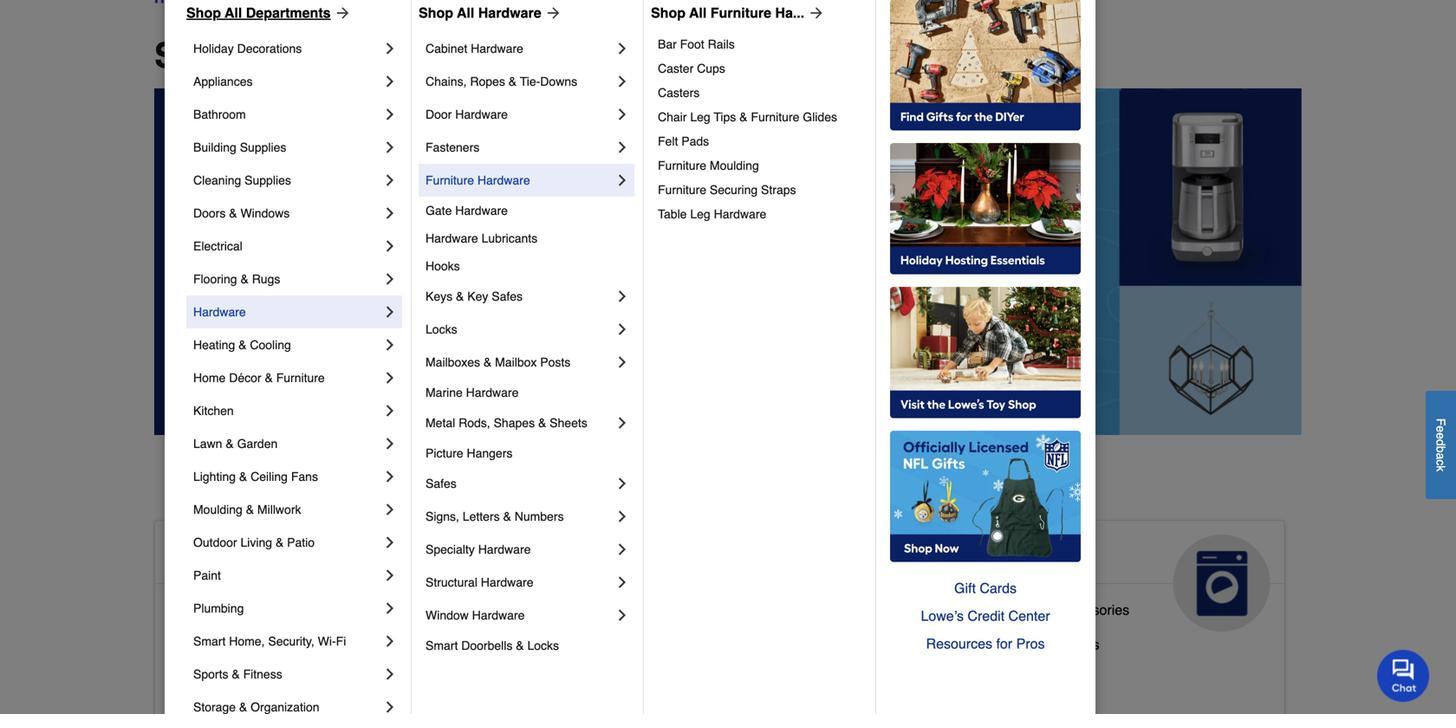 Task type: vqa. For each thing, say whether or not it's contained in the screenshot.
the Furniture within Chair Leg Tips & Furniture Glides link
yes



Task type: describe. For each thing, give the bounding box(es) containing it.
arrow right image for shop all departments
[[331, 4, 352, 22]]

& inside 'link'
[[516, 639, 524, 653]]

all for shop all furniture ha...
[[689, 5, 707, 21]]

bedroom
[[239, 637, 296, 653]]

hangers
[[467, 447, 513, 460]]

1 horizontal spatial appliances link
[[928, 521, 1285, 632]]

chevron right image for paint
[[381, 567, 399, 584]]

chevron right image for hardware
[[381, 303, 399, 321]]

furniture securing straps
[[658, 183, 796, 197]]

casters
[[658, 86, 700, 100]]

lawn & garden
[[193, 437, 278, 451]]

lubricants
[[482, 231, 538, 245]]

f e e d b a c k
[[1434, 418, 1448, 472]]

all for shop all departments
[[250, 36, 294, 75]]

shop all hardware link
[[419, 3, 562, 23]]

caster
[[658, 62, 694, 75]]

appliances image
[[1174, 535, 1271, 632]]

signs,
[[426, 510, 459, 524]]

chevron right image for fasteners
[[614, 139, 631, 156]]

smart doorbells & locks link
[[426, 632, 631, 660]]

chevron right image for furniture hardware
[[614, 172, 631, 189]]

chevron right image for structural hardware
[[614, 574, 631, 591]]

c
[[1434, 460, 1448, 466]]

hardware up 'cabinet hardware' link
[[478, 5, 542, 21]]

furniture inside "link"
[[658, 183, 707, 197]]

smart home, security, wi-fi
[[193, 635, 346, 649]]

& right 'entry'
[[275, 671, 285, 687]]

livestock supplies
[[555, 630, 670, 646]]

sheets
[[550, 416, 588, 430]]

fans
[[291, 470, 318, 484]]

building
[[193, 140, 237, 154]]

hardware link
[[193, 296, 381, 329]]

chevron right image for cleaning supplies
[[381, 172, 399, 189]]

home,
[[229, 635, 265, 649]]

accessible home
[[169, 542, 370, 570]]

sports & fitness
[[193, 668, 282, 681]]

wine
[[1018, 637, 1050, 653]]

gate hardware
[[426, 204, 508, 218]]

visit the lowe's toy shop. image
[[890, 287, 1081, 419]]

chevron right image for smart home, security, wi-fi
[[381, 633, 399, 650]]

ha...
[[775, 5, 805, 21]]

& left 'millwork'
[[246, 503, 254, 517]]

accessible for accessible entry & home
[[169, 671, 235, 687]]

gift
[[955, 580, 976, 597]]

paint link
[[193, 559, 381, 592]]

chat invite button image
[[1378, 649, 1431, 702]]

straps
[[761, 183, 796, 197]]

pads
[[682, 134, 709, 148]]

smart for smart doorbells & locks
[[426, 639, 458, 653]]

marine hardware link
[[426, 379, 631, 407]]

& right tips
[[740, 110, 748, 124]]

1 vertical spatial safes
[[426, 477, 457, 491]]

& right the lawn
[[226, 437, 234, 451]]

millwork
[[257, 503, 301, 517]]

care
[[555, 570, 609, 597]]

k
[[1434, 466, 1448, 472]]

chevron right image for keys & key safes
[[614, 288, 631, 305]]

chevron right image for outdoor living & patio
[[381, 534, 399, 551]]

lighting & ceiling fans
[[193, 470, 318, 484]]

officially licensed n f l gifts. shop now. image
[[890, 431, 1081, 563]]

decorations
[[237, 42, 302, 55]]

key
[[468, 290, 488, 303]]

1 horizontal spatial moulding
[[710, 159, 759, 173]]

chevron right image for specialty hardware
[[614, 541, 631, 558]]

accessible for accessible bedroom
[[169, 637, 235, 653]]

smart doorbells & locks
[[426, 639, 559, 653]]

furniture up bar foot rails link
[[711, 5, 772, 21]]

0 vertical spatial appliances link
[[193, 65, 381, 98]]

appliance
[[942, 602, 1003, 618]]

beds,
[[580, 665, 616, 681]]

specialty
[[426, 543, 475, 557]]

chevron right image for metal rods, shapes & sheets
[[614, 414, 631, 432]]

& inside the animal & pet care
[[643, 542, 661, 570]]

cooling
[[250, 338, 291, 352]]

& left ceiling
[[239, 470, 247, 484]]

0 horizontal spatial locks
[[426, 323, 457, 336]]

supplies for cleaning supplies
[[245, 173, 291, 187]]

& left tie- on the top of the page
[[509, 75, 517, 88]]

chevron right image for safes
[[614, 475, 631, 492]]

accessible home link
[[155, 521, 512, 632]]

parts
[[1006, 602, 1039, 618]]

& right décor
[[265, 371, 273, 385]]

décor
[[229, 371, 261, 385]]

chevron right image for holiday decorations
[[381, 40, 399, 57]]

& left key
[[456, 290, 464, 303]]

holiday decorations
[[193, 42, 302, 55]]

hardware lubricants link
[[426, 225, 631, 252]]

chains,
[[426, 75, 467, 88]]

paint
[[193, 569, 221, 583]]

home décor & furniture link
[[193, 362, 381, 394]]

animal & pet care
[[555, 542, 705, 597]]

chevron right image for mailboxes & mailbox posts
[[614, 354, 631, 371]]

chevron right image for home décor & furniture
[[381, 369, 399, 387]]

locks inside 'link'
[[528, 639, 559, 653]]

1 vertical spatial bathroom
[[239, 602, 299, 618]]

0 vertical spatial home
[[193, 371, 226, 385]]

pet inside the animal & pet care
[[667, 542, 705, 570]]

lowe's credit center link
[[890, 603, 1081, 630]]

numbers
[[515, 510, 564, 524]]

0 vertical spatial safes
[[492, 290, 523, 303]]

metal rods, shapes & sheets link
[[426, 407, 614, 440]]

holiday decorations link
[[193, 32, 381, 65]]

2 e from the top
[[1434, 433, 1448, 439]]

bar
[[658, 37, 677, 51]]

electrical link
[[193, 230, 381, 263]]

casters link
[[658, 81, 864, 105]]

& left rugs
[[241, 272, 249, 286]]

shop for shop all furniture ha...
[[651, 5, 686, 21]]

hardware down fasteners link on the left of the page
[[478, 173, 530, 187]]

gate hardware link
[[426, 197, 631, 225]]

all for shop all hardware
[[457, 5, 475, 21]]

letters
[[463, 510, 500, 524]]

hardware down ropes
[[455, 108, 508, 121]]

flooring & rugs link
[[193, 263, 381, 296]]

door hardware
[[426, 108, 508, 121]]

& left the mailbox
[[484, 355, 492, 369]]

appliance parts & accessories
[[942, 602, 1130, 618]]

structural
[[426, 576, 478, 590]]

felt pads link
[[658, 129, 864, 153]]

f
[[1434, 418, 1448, 426]]

furniture up kitchen "link"
[[276, 371, 325, 385]]

hardware down flooring
[[193, 305, 246, 319]]

security,
[[268, 635, 315, 649]]

cabinet hardware link
[[426, 32, 614, 65]]

moulding & millwork
[[193, 503, 301, 517]]

accessible entry & home
[[169, 671, 326, 687]]

leg for tips
[[690, 110, 711, 124]]

1 horizontal spatial appliances
[[942, 542, 1071, 570]]

fasteners
[[426, 140, 480, 154]]

shop all furniture ha...
[[651, 5, 805, 21]]

leg for hardware
[[690, 207, 711, 221]]

& right letters
[[503, 510, 511, 524]]

center
[[1009, 608, 1050, 624]]

& left patio
[[276, 536, 284, 550]]

chevron right image for flooring & rugs
[[381, 271, 399, 288]]

hardware down mailboxes & mailbox posts
[[466, 386, 519, 400]]

chevron right image for signs, letters & numbers
[[614, 508, 631, 525]]

departments for shop all departments
[[303, 36, 515, 75]]

kitchen link
[[193, 394, 381, 427]]

posts
[[540, 355, 571, 369]]

pros
[[1017, 636, 1045, 652]]

fasteners link
[[426, 131, 614, 164]]

0 vertical spatial bathroom
[[193, 108, 246, 121]]

cleaning
[[193, 173, 241, 187]]

window
[[426, 609, 469, 623]]

outdoor
[[193, 536, 237, 550]]

accessible bedroom
[[169, 637, 296, 653]]



Task type: locate. For each thing, give the bounding box(es) containing it.
0 vertical spatial locks
[[426, 323, 457, 336]]

chevron right image for plumbing
[[381, 600, 399, 617]]

& down window hardware "link"
[[516, 639, 524, 653]]

ropes
[[470, 75, 505, 88]]

0 horizontal spatial moulding
[[193, 503, 243, 517]]

1 arrow right image from the left
[[331, 4, 352, 22]]

chevron right image for heating & cooling
[[381, 336, 399, 354]]

hardware down specialty hardware link
[[481, 576, 534, 590]]

1 horizontal spatial pet
[[667, 542, 705, 570]]

holiday
[[193, 42, 234, 55]]

lawn & garden link
[[193, 427, 381, 460]]

safes
[[492, 290, 523, 303], [426, 477, 457, 491]]

1 e from the top
[[1434, 426, 1448, 433]]

accessible bathroom
[[169, 602, 299, 618]]

all up cabinet hardware
[[457, 5, 475, 21]]

chevron right image for window hardware
[[614, 607, 631, 624]]

lighting
[[193, 470, 236, 484]]

chevron right image for cabinet hardware
[[614, 40, 631, 57]]

0 horizontal spatial appliances
[[193, 75, 253, 88]]

caster cups link
[[658, 56, 864, 81]]

arrow right image inside the shop all furniture ha... link
[[805, 4, 826, 22]]

1 horizontal spatial shop
[[419, 5, 453, 21]]

departments for shop all departments
[[246, 5, 331, 21]]

& left sheets
[[538, 416, 546, 430]]

chevron right image for building supplies
[[381, 139, 399, 156]]

houses,
[[619, 665, 670, 681]]

1 horizontal spatial locks
[[528, 639, 559, 653]]

livestock supplies link
[[555, 626, 670, 661]]

leg inside table leg hardware link
[[690, 207, 711, 221]]

keys & key safes link
[[426, 280, 614, 313]]

cabinet hardware
[[426, 42, 524, 55]]

living
[[241, 536, 272, 550]]

livestock
[[555, 630, 613, 646]]

chevron right image for locks
[[614, 321, 631, 338]]

lawn
[[193, 437, 222, 451]]

locks down window hardware "link"
[[528, 639, 559, 653]]

2 leg from the top
[[690, 207, 711, 221]]

& right parts
[[1043, 602, 1052, 618]]

0 horizontal spatial appliances link
[[193, 65, 381, 98]]

furniture up gate
[[426, 173, 474, 187]]

accessible home image
[[401, 535, 498, 632]]

supplies up "houses,"
[[617, 630, 670, 646]]

supplies up windows
[[245, 173, 291, 187]]

b
[[1434, 446, 1448, 453]]

accessible for accessible bathroom
[[169, 602, 235, 618]]

downs
[[540, 75, 578, 88]]

locks
[[426, 323, 457, 336], [528, 639, 559, 653]]

1 vertical spatial leg
[[690, 207, 711, 221]]

doors & windows
[[193, 206, 290, 220]]

0 horizontal spatial pet
[[555, 665, 576, 681]]

1 shop from the left
[[186, 5, 221, 21]]

locks down keys
[[426, 323, 457, 336]]

1 accessible from the top
[[169, 542, 296, 570]]

animal
[[555, 542, 636, 570]]

arrow right image
[[542, 4, 562, 22]]

home décor & furniture
[[193, 371, 325, 385]]

furniture down the felt pads
[[658, 159, 707, 173]]

appliances link up chillers
[[928, 521, 1285, 632]]

for
[[997, 636, 1013, 652]]

chair leg tips & furniture glides link
[[658, 105, 864, 129]]

fitness
[[243, 668, 282, 681]]

1 horizontal spatial smart
[[426, 639, 458, 653]]

furniture down casters link
[[751, 110, 800, 124]]

1 horizontal spatial arrow right image
[[805, 4, 826, 22]]

accessories
[[1055, 602, 1130, 618]]

bathroom up building
[[193, 108, 246, 121]]

leg left tips
[[690, 110, 711, 124]]

all up holiday decorations
[[225, 5, 242, 21]]

tips
[[714, 110, 736, 124]]

hardware up hardware lubricants
[[455, 204, 508, 218]]

1 vertical spatial supplies
[[245, 173, 291, 187]]

leg
[[690, 110, 711, 124], [690, 207, 711, 221]]

chair leg tips & furniture glides
[[658, 110, 838, 124]]

shop for shop all departments
[[186, 5, 221, 21]]

safes right key
[[492, 290, 523, 303]]

chevron right image
[[381, 40, 399, 57], [614, 40, 631, 57], [381, 106, 399, 123], [614, 106, 631, 123], [614, 139, 631, 156], [381, 172, 399, 189], [614, 172, 631, 189], [381, 205, 399, 222], [381, 238, 399, 255], [381, 271, 399, 288], [381, 303, 399, 321], [614, 321, 631, 338], [381, 402, 399, 420], [614, 414, 631, 432], [381, 435, 399, 453], [381, 501, 399, 518], [614, 508, 631, 525], [614, 541, 631, 558], [381, 600, 399, 617], [614, 607, 631, 624], [381, 699, 399, 714]]

mailboxes & mailbox posts link
[[426, 346, 614, 379]]

furniture up table
[[658, 183, 707, 197]]

2 accessible from the top
[[169, 602, 235, 618]]

arrow right image
[[331, 4, 352, 22], [805, 4, 826, 22]]

electrical
[[193, 239, 243, 253]]

doors & windows link
[[193, 197, 381, 230]]

& down accessible bedroom link
[[232, 668, 240, 681]]

0 horizontal spatial arrow right image
[[331, 4, 352, 22]]

doors
[[193, 206, 226, 220]]

smart inside "link"
[[193, 635, 226, 649]]

cleaning supplies
[[193, 173, 291, 187]]

smart up sports
[[193, 635, 226, 649]]

smart inside 'link'
[[426, 639, 458, 653]]

fi
[[336, 635, 346, 649]]

all up bar foot rails
[[689, 5, 707, 21]]

moulding up securing
[[710, 159, 759, 173]]

chevron right image for lawn & garden
[[381, 435, 399, 453]]

1 horizontal spatial safes
[[492, 290, 523, 303]]

1 vertical spatial appliances link
[[928, 521, 1285, 632]]

enjoy savings year-round. no matter what you're shopping for, find what you need at a great price. image
[[154, 88, 1302, 435]]

arrow right image up bar foot rails link
[[805, 4, 826, 22]]

shop all departments
[[186, 5, 331, 21]]

all for shop all departments
[[225, 5, 242, 21]]

picture hangers
[[426, 447, 513, 460]]

0 horizontal spatial safes
[[426, 477, 457, 491]]

lowe's
[[921, 608, 964, 624]]

furniture hardware
[[426, 173, 530, 187]]

hardware up hooks
[[426, 231, 478, 245]]

chevron right image
[[381, 73, 399, 90], [614, 73, 631, 90], [381, 139, 399, 156], [614, 288, 631, 305], [381, 336, 399, 354], [614, 354, 631, 371], [381, 369, 399, 387], [381, 468, 399, 486], [614, 475, 631, 492], [381, 534, 399, 551], [381, 567, 399, 584], [614, 574, 631, 591], [381, 633, 399, 650], [381, 666, 399, 683]]

shapes
[[494, 416, 535, 430]]

supplies inside 'link'
[[617, 630, 670, 646]]

chevron right image for doors & windows
[[381, 205, 399, 222]]

bathroom up smart home, security, wi-fi
[[239, 602, 299, 618]]

0 vertical spatial moulding
[[710, 159, 759, 173]]

shop up bar
[[651, 5, 686, 21]]

arrow right image inside shop all departments link
[[331, 4, 352, 22]]

& left pros
[[1005, 637, 1014, 653]]

0 horizontal spatial shop
[[186, 5, 221, 21]]

heating & cooling link
[[193, 329, 381, 362]]

e up b
[[1434, 433, 1448, 439]]

1 vertical spatial locks
[[528, 639, 559, 653]]

accessible bathroom link
[[169, 598, 299, 633]]

& right animal
[[643, 542, 661, 570]]

chevron right image for sports & fitness
[[381, 666, 399, 683]]

appliances link
[[193, 65, 381, 98], [928, 521, 1285, 632]]

chevron right image for kitchen
[[381, 402, 399, 420]]

animal & pet care image
[[787, 535, 884, 632]]

sports & fitness link
[[193, 658, 381, 691]]

signs, letters & numbers
[[426, 510, 564, 524]]

ceiling
[[251, 470, 288, 484]]

building supplies
[[193, 140, 286, 154]]

moulding up outdoor
[[193, 503, 243, 517]]

all
[[225, 5, 242, 21], [457, 5, 475, 21], [689, 5, 707, 21], [250, 36, 294, 75]]

0 vertical spatial appliances
[[193, 75, 253, 88]]

caster cups
[[658, 62, 726, 75]]

marine
[[426, 386, 463, 400]]

shop up holiday
[[186, 5, 221, 21]]

0 horizontal spatial smart
[[193, 635, 226, 649]]

lighting & ceiling fans link
[[193, 460, 381, 493]]

furniture right "houses,"
[[687, 665, 743, 681]]

1 vertical spatial appliances
[[942, 542, 1071, 570]]

4 accessible from the top
[[169, 671, 235, 687]]

2 vertical spatial supplies
[[617, 630, 670, 646]]

moulding
[[710, 159, 759, 173], [193, 503, 243, 517]]

hardware down signs, letters & numbers
[[478, 543, 531, 557]]

departments up the holiday decorations 'link'
[[246, 5, 331, 21]]

appliances down holiday
[[193, 75, 253, 88]]

bar foot rails
[[658, 37, 735, 51]]

kitchen
[[193, 404, 234, 418]]

credit
[[968, 608, 1005, 624]]

wi-
[[318, 635, 336, 649]]

chevron right image for door hardware
[[614, 106, 631, 123]]

animal & pet care link
[[542, 521, 898, 632]]

0 vertical spatial supplies
[[240, 140, 286, 154]]

glides
[[803, 110, 838, 124]]

departments
[[246, 5, 331, 21], [303, 36, 515, 75]]

supplies for building supplies
[[240, 140, 286, 154]]

tie-
[[520, 75, 540, 88]]

specialty hardware
[[426, 543, 531, 557]]

smart for smart home, security, wi-fi
[[193, 635, 226, 649]]

1 vertical spatial pet
[[555, 665, 576, 681]]

1 vertical spatial departments
[[303, 36, 515, 75]]

gate
[[426, 204, 452, 218]]

2 vertical spatial home
[[289, 671, 326, 687]]

hardware down securing
[[714, 207, 767, 221]]

1 vertical spatial home
[[303, 542, 370, 570]]

2 horizontal spatial shop
[[651, 5, 686, 21]]

cabinet
[[426, 42, 468, 55]]

chevron right image for lighting & ceiling fans
[[381, 468, 399, 486]]

accessible for accessible home
[[169, 542, 296, 570]]

e up d
[[1434, 426, 1448, 433]]

resources for pros link
[[890, 630, 1081, 658]]

supplies up cleaning supplies
[[240, 140, 286, 154]]

chevron right image for moulding & millwork
[[381, 501, 399, 518]]

appliances link down decorations
[[193, 65, 381, 98]]

0 vertical spatial leg
[[690, 110, 711, 124]]

all down shop all departments link
[[250, 36, 294, 75]]

safes down picture at the left bottom
[[426, 477, 457, 491]]

arrow right image for shop all furniture ha...
[[805, 4, 826, 22]]

shop all departments
[[154, 36, 515, 75]]

keys
[[426, 290, 453, 303]]

hardware inside "link"
[[472, 609, 525, 623]]

chevron right image for appliances
[[381, 73, 399, 90]]

shop up the cabinet at the left top
[[419, 5, 453, 21]]

leg right table
[[690, 207, 711, 221]]

bathroom link
[[193, 98, 381, 131]]

chevron right image for chains, ropes & tie-downs
[[614, 73, 631, 90]]

foot
[[680, 37, 705, 51]]

specialty hardware link
[[426, 533, 614, 566]]

felt pads
[[658, 134, 709, 148]]

shop
[[154, 36, 241, 75]]

appliances up cards
[[942, 542, 1071, 570]]

d
[[1434, 439, 1448, 446]]

bathroom
[[193, 108, 246, 121], [239, 602, 299, 618]]

hardware up smart doorbells & locks
[[472, 609, 525, 623]]

find gifts for the diyer. image
[[890, 0, 1081, 131]]

0 vertical spatial pet
[[667, 542, 705, 570]]

accessible
[[169, 542, 296, 570], [169, 602, 235, 618], [169, 637, 235, 653], [169, 671, 235, 687]]

hooks
[[426, 259, 460, 273]]

2 shop from the left
[[419, 5, 453, 21]]

& right doors
[[229, 206, 237, 220]]

shop all departments link
[[186, 3, 352, 23]]

flooring & rugs
[[193, 272, 280, 286]]

furniture securing straps link
[[658, 178, 864, 202]]

rods,
[[459, 416, 490, 430]]

0 vertical spatial departments
[[246, 5, 331, 21]]

chair
[[658, 110, 687, 124]]

holiday hosting essentials. image
[[890, 143, 1081, 275]]

1 vertical spatial moulding
[[193, 503, 243, 517]]

marine hardware
[[426, 386, 519, 400]]

arrow right image up shop all departments
[[331, 4, 352, 22]]

supplies for livestock supplies
[[617, 630, 670, 646]]

smart down window
[[426, 639, 458, 653]]

mailbox
[[495, 355, 537, 369]]

& right "houses,"
[[674, 665, 683, 681]]

chevron right image for bathroom
[[381, 106, 399, 123]]

hardware up chains, ropes & tie-downs
[[471, 42, 524, 55]]

3 accessible from the top
[[169, 637, 235, 653]]

departments up door
[[303, 36, 515, 75]]

2 arrow right image from the left
[[805, 4, 826, 22]]

pet
[[667, 542, 705, 570], [555, 665, 576, 681]]

shop for shop all hardware
[[419, 5, 453, 21]]

leg inside chair leg tips & furniture glides link
[[690, 110, 711, 124]]

& left cooling
[[239, 338, 247, 352]]

plumbing link
[[193, 592, 381, 625]]

chevron right image for electrical
[[381, 238, 399, 255]]

1 leg from the top
[[690, 110, 711, 124]]

3 shop from the left
[[651, 5, 686, 21]]



